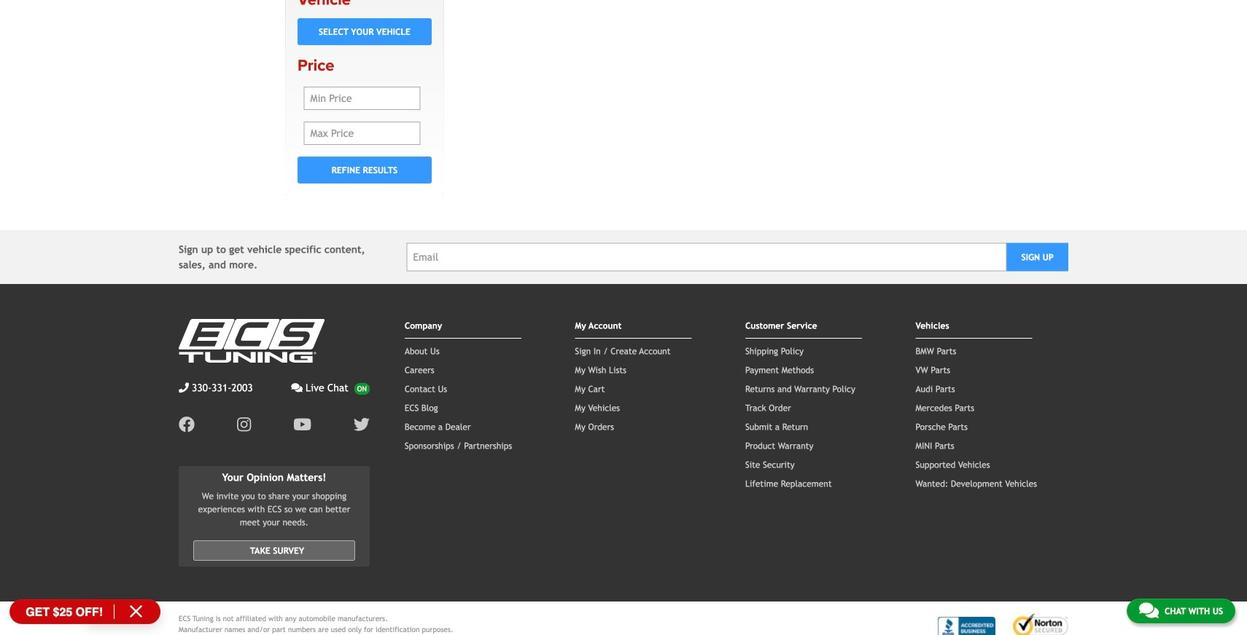 Task type: vqa. For each thing, say whether or not it's contained in the screenshot.
Instagram logo
yes



Task type: describe. For each thing, give the bounding box(es) containing it.
ecs tuning image
[[179, 320, 325, 363]]

youtube logo image
[[293, 417, 311, 433]]

instagram logo image
[[237, 417, 251, 433]]



Task type: locate. For each thing, give the bounding box(es) containing it.
twitter logo image
[[354, 417, 370, 433]]

Email email field
[[407, 243, 1007, 272]]

phone image
[[179, 383, 189, 394]]

comments image
[[291, 383, 303, 394]]

Max Price number field
[[304, 122, 420, 145]]

facebook logo image
[[179, 417, 195, 433]]

Min Price number field
[[304, 87, 420, 110]]



